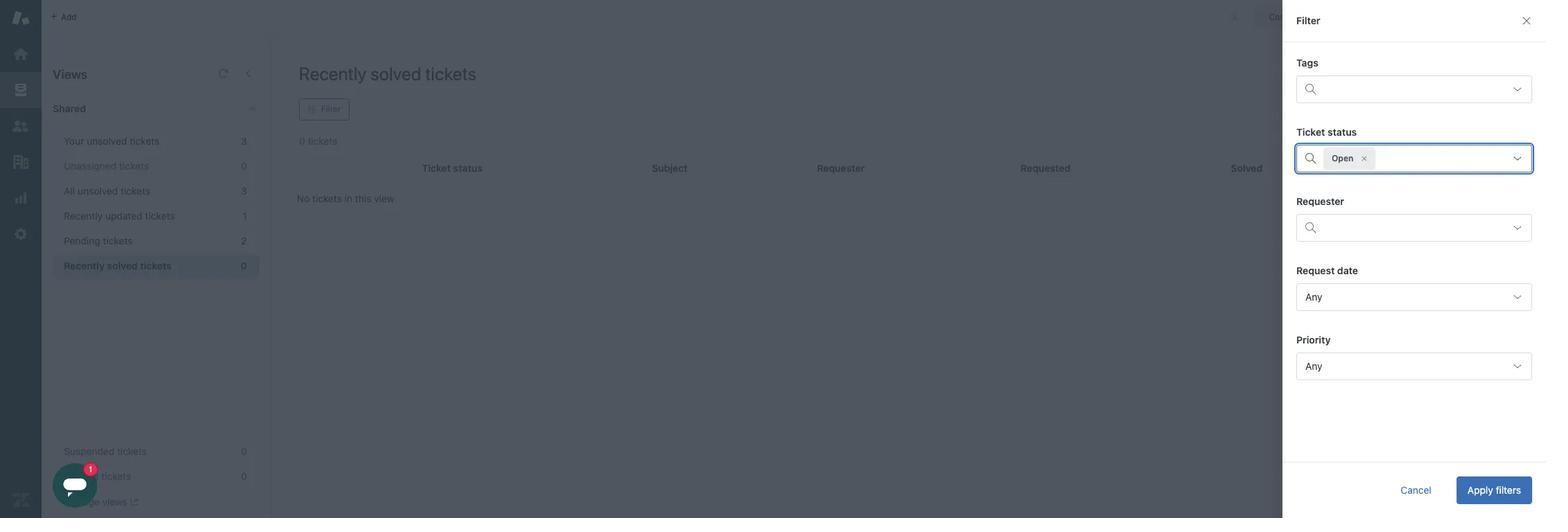Task type: vqa. For each thing, say whether or not it's contained in the screenshot.
Notifications ICON
no



Task type: locate. For each thing, give the bounding box(es) containing it.
collapse views pane image
[[243, 68, 254, 79]]

3 down collapse views pane "image"
[[241, 135, 247, 147]]

request
[[1296, 265, 1335, 277]]

open option
[[1323, 148, 1376, 170]]

recently down pending
[[64, 260, 105, 272]]

apply filters button
[[1456, 477, 1532, 505]]

unsolved for your
[[87, 135, 127, 147]]

2 vertical spatial recently
[[64, 260, 105, 272]]

solved
[[371, 63, 421, 84], [107, 260, 138, 272]]

1 vertical spatial unsolved
[[78, 185, 118, 197]]

1 horizontal spatial solved
[[371, 63, 421, 84]]

any
[[1305, 291, 1322, 303], [1305, 361, 1322, 372]]

tags element
[[1296, 76, 1532, 103]]

1 vertical spatial 3
[[241, 185, 247, 197]]

conversations
[[1269, 11, 1325, 22]]

views
[[102, 497, 127, 508]]

0 vertical spatial recently
[[299, 63, 367, 84]]

1 3 from the top
[[241, 135, 247, 147]]

your
[[1457, 59, 1477, 71]]

recently up filter button
[[299, 63, 367, 84]]

manage
[[64, 497, 100, 508]]

remove image
[[1360, 155, 1369, 163]]

filter
[[1296, 15, 1320, 26], [321, 104, 341, 114]]

microphone.
[[1366, 71, 1422, 83]]

2 3 from the top
[[241, 185, 247, 197]]

3
[[241, 135, 247, 147], [241, 185, 247, 197]]

date
[[1337, 265, 1358, 277]]

0
[[241, 160, 247, 172], [241, 260, 247, 272], [241, 446, 247, 458], [241, 471, 247, 483]]

filters
[[1496, 485, 1521, 497]]

apply filters
[[1467, 485, 1521, 497]]

zendesk support image
[[12, 9, 30, 27]]

1 horizontal spatial filter
[[1296, 15, 1320, 26]]

unsolved
[[87, 135, 127, 147], [78, 185, 118, 197]]

ticket
[[1296, 126, 1325, 138]]

2
[[241, 235, 247, 247]]

1 vertical spatial recently
[[64, 210, 103, 222]]

2 any from the top
[[1305, 361, 1322, 372]]

0 for deleted tickets
[[241, 471, 247, 483]]

tickets
[[425, 63, 476, 84], [130, 135, 159, 147], [119, 160, 149, 172], [121, 185, 150, 197], [312, 193, 342, 205], [145, 210, 175, 222], [103, 235, 133, 247], [140, 260, 172, 272], [117, 446, 147, 458], [101, 471, 131, 483]]

requester element
[[1296, 214, 1532, 242]]

0 vertical spatial filter
[[1296, 15, 1320, 26]]

0 horizontal spatial solved
[[107, 260, 138, 272]]

access
[[1412, 59, 1443, 71]]

1 horizontal spatial recently solved tickets
[[299, 63, 476, 84]]

(opens in a new tab) image
[[127, 499, 138, 507]]

3 up 1
[[241, 185, 247, 197]]

1 vertical spatial any
[[1305, 361, 1322, 372]]

0 vertical spatial any
[[1305, 291, 1322, 303]]

this
[[355, 193, 371, 205]]

manage views link
[[64, 497, 138, 509]]

cancel button
[[1390, 477, 1443, 505]]

0 vertical spatial 3
[[241, 135, 247, 147]]

recently for 0
[[64, 260, 105, 272]]

0 horizontal spatial filter
[[321, 104, 341, 114]]

3 for your unsolved tickets
[[241, 135, 247, 147]]

get started image
[[12, 45, 30, 63]]

0 vertical spatial any field
[[1296, 284, 1532, 311]]

0 vertical spatial recently solved tickets
[[299, 63, 476, 84]]

views image
[[12, 81, 30, 99]]

1 vertical spatial filter
[[321, 104, 341, 114]]

1 vertical spatial any field
[[1296, 353, 1532, 381]]

2 any field from the top
[[1296, 353, 1532, 381]]

requester
[[1296, 196, 1344, 207]]

any down request
[[1305, 291, 1322, 303]]

1 any from the top
[[1305, 291, 1322, 303]]

1 any field from the top
[[1296, 284, 1532, 311]]

all
[[64, 185, 75, 197]]

recently up pending
[[64, 210, 103, 222]]

unsolved up unassigned tickets
[[87, 135, 127, 147]]

0 for recently solved tickets
[[241, 260, 247, 272]]

1
[[243, 210, 247, 222]]

main element
[[0, 0, 42, 519]]

recently
[[299, 63, 367, 84], [64, 210, 103, 222], [64, 260, 105, 272]]

0 horizontal spatial recently solved tickets
[[64, 260, 172, 272]]

recently solved tickets
[[299, 63, 476, 84], [64, 260, 172, 272]]

0 vertical spatial unsolved
[[87, 135, 127, 147]]

unsolved down unassigned
[[78, 185, 118, 197]]

Ticket status field
[[1378, 148, 1502, 170]]

reporting image
[[12, 189, 30, 207]]

shared button
[[42, 88, 234, 130]]

updated
[[105, 210, 142, 222]]

unsolved for all
[[78, 185, 118, 197]]

Any field
[[1296, 284, 1532, 311], [1296, 353, 1532, 381]]

any down priority
[[1305, 361, 1322, 372]]

close drawer image
[[1521, 15, 1532, 26]]

unassigned
[[64, 160, 117, 172]]

subject
[[652, 162, 687, 174]]

request date
[[1296, 265, 1358, 277]]

needs
[[1382, 59, 1409, 71]]



Task type: describe. For each thing, give the bounding box(es) containing it.
zendesk
[[1320, 59, 1359, 71]]

any field for priority
[[1296, 353, 1532, 381]]

filter dialog
[[1282, 0, 1546, 519]]

recently for 1
[[64, 210, 103, 222]]

status
[[1328, 126, 1357, 138]]

deleted tickets
[[64, 471, 131, 483]]

to
[[1445, 59, 1454, 71]]

any for request date
[[1305, 291, 1322, 303]]

refresh views pane image
[[218, 68, 229, 79]]

tags
[[1296, 57, 1318, 69]]

browser's
[[1320, 71, 1364, 83]]

shared
[[53, 103, 86, 114]]

in
[[345, 193, 352, 205]]

1 vertical spatial solved
[[107, 260, 138, 272]]

zendesk image
[[12, 492, 30, 510]]

unassigned tickets
[[64, 160, 149, 172]]

cancel
[[1401, 485, 1431, 497]]

no
[[297, 193, 310, 205]]

admin image
[[12, 225, 30, 243]]

3 for all unsolved tickets
[[241, 185, 247, 197]]

1 vertical spatial recently solved tickets
[[64, 260, 172, 272]]

zendesk talk needs access to your browser's microphone.
[[1320, 59, 1477, 83]]

any field for request date
[[1296, 284, 1532, 311]]

recently updated tickets
[[64, 210, 175, 222]]

your unsolved tickets
[[64, 135, 159, 147]]

0 vertical spatial solved
[[371, 63, 421, 84]]

views
[[53, 67, 87, 82]]

pending
[[64, 235, 100, 247]]

deleted
[[64, 471, 99, 483]]

apply
[[1467, 485, 1493, 497]]

talk
[[1361, 59, 1379, 71]]

0 for suspended tickets
[[241, 446, 247, 458]]

your
[[64, 135, 84, 147]]

view
[[374, 193, 394, 205]]

shared heading
[[42, 88, 271, 130]]

ticket status element
[[1296, 145, 1532, 173]]

suspended
[[64, 446, 114, 458]]

filter inside dialog
[[1296, 15, 1320, 26]]

suspended tickets
[[64, 446, 147, 458]]

pending tickets
[[64, 235, 133, 247]]

filter button
[[299, 98, 349, 121]]

0 for unassigned tickets
[[241, 160, 247, 172]]

any for priority
[[1305, 361, 1322, 372]]

filter inside button
[[321, 104, 341, 114]]

no tickets in this view
[[297, 193, 394, 205]]

conversations button
[[1254, 6, 1357, 28]]

open
[[1332, 153, 1353, 164]]

all unsolved tickets
[[64, 185, 150, 197]]

organizations image
[[12, 153, 30, 171]]

priority
[[1296, 334, 1331, 346]]

ticket status
[[1296, 126, 1357, 138]]

manage views
[[64, 497, 127, 508]]

customers image
[[12, 117, 30, 135]]



